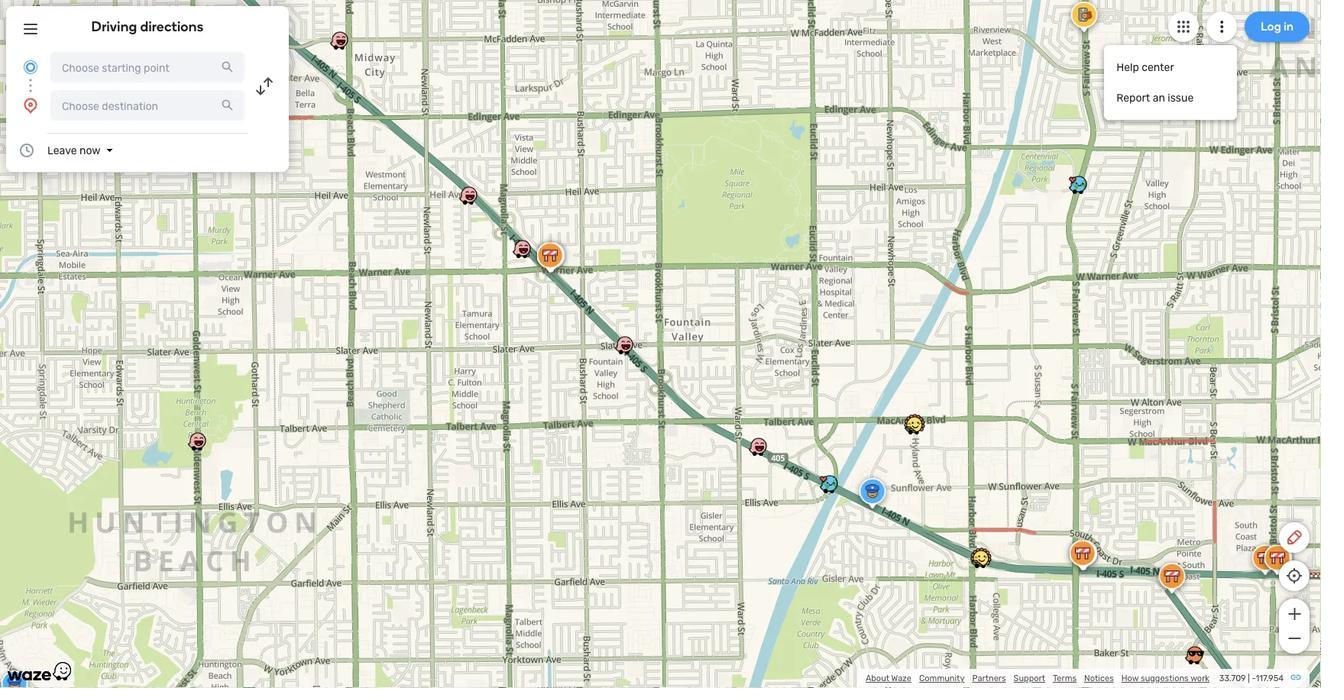 Task type: vqa. For each thing, say whether or not it's contained in the screenshot.
Zoom out icon
yes



Task type: describe. For each thing, give the bounding box(es) containing it.
terms link
[[1053, 674, 1077, 684]]

about
[[866, 674, 890, 684]]

Choose destination text field
[[50, 90, 245, 121]]

notices
[[1085, 674, 1114, 684]]

suggestions
[[1141, 674, 1189, 684]]

current location image
[[21, 58, 40, 76]]

terms
[[1053, 674, 1077, 684]]

work
[[1191, 674, 1210, 684]]

driving
[[91, 18, 137, 35]]

zoom out image
[[1285, 630, 1305, 648]]

partners link
[[973, 674, 1006, 684]]

support link
[[1014, 674, 1046, 684]]

clock image
[[18, 141, 36, 160]]

waze
[[892, 674, 912, 684]]

community link
[[920, 674, 965, 684]]

how
[[1122, 674, 1139, 684]]

location image
[[21, 96, 40, 115]]

leave
[[47, 144, 77, 157]]

117.954
[[1256, 674, 1284, 684]]



Task type: locate. For each thing, give the bounding box(es) containing it.
-
[[1253, 674, 1256, 684]]

zoom in image
[[1285, 605, 1305, 624]]

directions
[[140, 18, 204, 35]]

about waze community partners support terms notices how suggestions work
[[866, 674, 1210, 684]]

pencil image
[[1286, 529, 1304, 547]]

Choose starting point text field
[[50, 52, 245, 83]]

how suggestions work link
[[1122, 674, 1210, 684]]

about waze link
[[866, 674, 912, 684]]

support
[[1014, 674, 1046, 684]]

|
[[1249, 674, 1251, 684]]

link image
[[1290, 672, 1303, 684]]

driving directions
[[91, 18, 204, 35]]

partners
[[973, 674, 1006, 684]]

now
[[79, 144, 101, 157]]

33.709 | -117.954
[[1220, 674, 1284, 684]]

notices link
[[1085, 674, 1114, 684]]

leave now
[[47, 144, 101, 157]]

33.709
[[1220, 674, 1247, 684]]

community
[[920, 674, 965, 684]]



